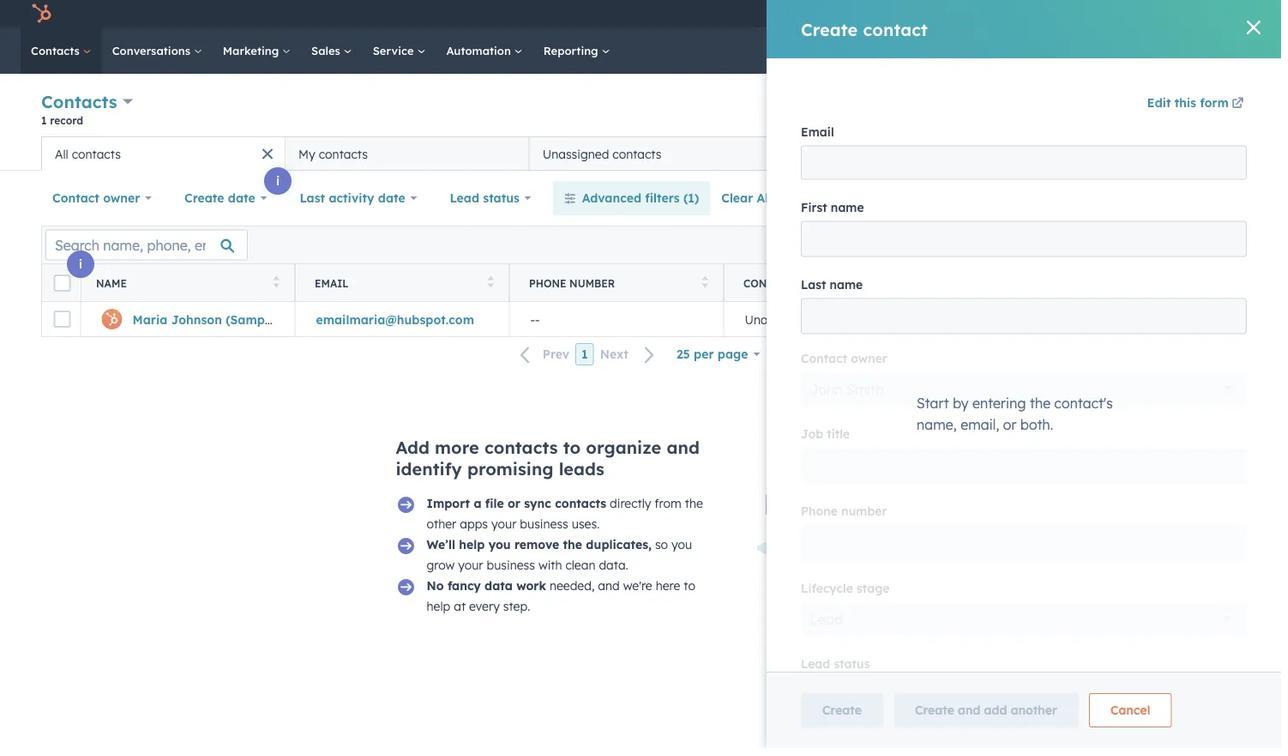 Task type: vqa. For each thing, say whether or not it's contained in the screenshot.
"Stage name"
no



Task type: locate. For each thing, give the bounding box(es) containing it.
from
[[655, 496, 682, 511]]

create inside popup button
[[184, 190, 224, 205]]

contacts for my contacts
[[319, 146, 368, 161]]

0 horizontal spatial you
[[489, 537, 511, 552]]

contacts button
[[41, 89, 133, 114]]

0 horizontal spatial add
[[396, 437, 430, 458]]

all for all views
[[1177, 146, 1192, 161]]

1 horizontal spatial add
[[1055, 146, 1078, 161]]

1 vertical spatial your
[[458, 558, 483, 573]]

unassigned button
[[724, 302, 938, 336]]

i for i button to the top
[[276, 173, 280, 188]]

1 vertical spatial add
[[396, 437, 430, 458]]

1 you from the left
[[489, 537, 511, 552]]

business up the we'll help you remove the duplicates,
[[520, 516, 569, 531]]

sales link
[[301, 27, 363, 74]]

contact owner down all contacts at the top left of the page
[[52, 190, 140, 205]]

apps
[[460, 516, 488, 531]]

0 vertical spatial and
[[667, 437, 700, 458]]

date right activity
[[378, 190, 405, 205]]

0 horizontal spatial unassigned
[[543, 146, 609, 161]]

contacts down contacts banner
[[613, 146, 662, 161]]

owner up unassigned button
[[796, 277, 836, 290]]

contacts up import a file or sync contacts
[[485, 437, 558, 458]]

1 vertical spatial create
[[184, 190, 224, 205]]

press to sort. image up per on the right top of page
[[702, 276, 709, 288]]

all left "views"
[[1177, 146, 1192, 161]]

1 vertical spatial contact
[[744, 277, 793, 290]]

automation
[[446, 43, 514, 57]]

all for all contacts
[[55, 146, 68, 161]]

1 horizontal spatial to
[[684, 578, 696, 593]]

upgrade image
[[922, 7, 938, 23]]

contact
[[1189, 104, 1226, 117]]

1 inside button
[[582, 347, 588, 362]]

2 press to sort. image from the left
[[488, 276, 494, 288]]

business inside so you grow your business with clean data.
[[487, 558, 535, 573]]

1 left record
[[41, 114, 47, 127]]

john smith image
[[1163, 6, 1179, 21]]

your inside so you grow your business with clean data.
[[458, 558, 483, 573]]

0 vertical spatial contact
[[52, 190, 99, 205]]

my contacts
[[299, 146, 368, 161]]

promising
[[467, 458, 554, 480]]

create down all contacts button
[[184, 190, 224, 205]]

contacts down hubspot link
[[31, 43, 83, 57]]

create inside button
[[1154, 104, 1186, 117]]

your up fancy
[[458, 558, 483, 573]]

owner up search name, phone, email addresses, or company search field
[[103, 190, 140, 205]]

last activity date
[[300, 190, 405, 205]]

conversations
[[112, 43, 194, 57]]

all inside the all contacts clone button
[[787, 146, 800, 161]]

0 horizontal spatial to
[[563, 437, 581, 458]]

help inside needed, and we're here to help at every step.
[[427, 599, 451, 614]]

the
[[685, 496, 703, 511], [563, 537, 582, 552]]

1 horizontal spatial i
[[276, 173, 280, 188]]

all inside all views link
[[1177, 146, 1192, 161]]

1 horizontal spatial create
[[1154, 104, 1186, 117]]

all inside clear all button
[[757, 190, 772, 205]]

per
[[694, 347, 714, 362]]

0 vertical spatial 1
[[41, 114, 47, 127]]

0 vertical spatial owner
[[103, 190, 140, 205]]

0 horizontal spatial date
[[228, 190, 255, 205]]

or
[[508, 496, 521, 511]]

1 - from the left
[[531, 312, 535, 327]]

add
[[1055, 146, 1078, 161], [396, 437, 430, 458]]

to
[[563, 437, 581, 458], [684, 578, 696, 593]]

you right so
[[672, 537, 692, 552]]

so you grow your business with clean data.
[[427, 537, 692, 573]]

0 vertical spatial add
[[1055, 146, 1078, 161]]

i button left last
[[264, 167, 292, 195]]

clear all button
[[711, 181, 784, 215]]

add left more
[[396, 437, 430, 458]]

press to sort. image left phone
[[488, 276, 494, 288]]

all down "1 record"
[[55, 146, 68, 161]]

0 vertical spatial the
[[685, 496, 703, 511]]

all left clone
[[787, 146, 800, 161]]

no
[[427, 578, 444, 593]]

0 vertical spatial help
[[459, 537, 485, 552]]

to inside needed, and we're here to help at every step.
[[684, 578, 696, 593]]

help down no in the left bottom of the page
[[427, 599, 451, 614]]

1 vertical spatial 1
[[582, 347, 588, 362]]

1 vertical spatial i
[[79, 256, 82, 271]]

unassigned inside button
[[745, 312, 812, 327]]

0 vertical spatial business
[[520, 516, 569, 531]]

2 you from the left
[[672, 537, 692, 552]]

0 vertical spatial i button
[[264, 167, 292, 195]]

emailmaria@hubspot.com link
[[316, 312, 474, 327]]

you left remove
[[489, 537, 511, 552]]

0 vertical spatial unassigned
[[543, 146, 609, 161]]

conversations link
[[102, 27, 213, 74]]

contacts for all contacts clone
[[804, 146, 853, 161]]

unassigned contacts button
[[529, 136, 774, 171]]

0 vertical spatial create
[[1154, 104, 1186, 117]]

(4/5)
[[1113, 146, 1144, 161]]

1 horizontal spatial i button
[[264, 167, 292, 195]]

1 horizontal spatial help
[[459, 537, 485, 552]]

unassigned up page
[[745, 312, 812, 327]]

create contact
[[1154, 104, 1226, 117]]

and up from
[[667, 437, 700, 458]]

0 horizontal spatial 1
[[41, 114, 47, 127]]

the up clean on the bottom left
[[563, 537, 582, 552]]

3 press to sort. image from the left
[[702, 276, 709, 288]]

contact
[[52, 190, 99, 205], [744, 277, 793, 290]]

add for add view (4/5)
[[1055, 146, 1078, 161]]

contacts inside all contacts button
[[72, 146, 121, 161]]

3 press to sort. element from the left
[[702, 276, 709, 290]]

johnson
[[171, 312, 222, 327]]

service link
[[363, 27, 436, 74]]

remove
[[515, 537, 560, 552]]

help image
[[1070, 8, 1085, 23]]

i button left name
[[67, 250, 94, 278]]

2 press to sort. element from the left
[[488, 276, 494, 290]]

1 vertical spatial business
[[487, 558, 535, 573]]

notifications image
[[1127, 8, 1143, 23]]

calling icon button
[[991, 2, 1020, 25]]

grow
[[427, 558, 455, 573]]

0 horizontal spatial help
[[427, 599, 451, 614]]

hubspot image
[[31, 3, 51, 24]]

press to sort. element up (sample
[[273, 276, 280, 290]]

and down data.
[[598, 578, 620, 593]]

contact inside the "contact owner" popup button
[[52, 190, 99, 205]]

press to sort. element left phone
[[488, 276, 494, 290]]

my
[[299, 146, 316, 161]]

leads
[[559, 458, 605, 480]]

1 horizontal spatial contact owner
[[744, 277, 836, 290]]

next button
[[594, 343, 666, 366]]

to left organize
[[563, 437, 581, 458]]

0 horizontal spatial create
[[184, 190, 224, 205]]

contact up unassigned button
[[744, 277, 793, 290]]

number
[[570, 277, 615, 290]]

0 horizontal spatial press to sort. image
[[273, 276, 280, 288]]

contact owner up unassigned button
[[744, 277, 836, 290]]

1 vertical spatial owner
[[796, 277, 836, 290]]

--
[[531, 312, 540, 327]]

1 horizontal spatial press to sort. element
[[488, 276, 494, 290]]

1 horizontal spatial press to sort. image
[[488, 276, 494, 288]]

import
[[427, 496, 470, 511]]

contacts inside the unassigned contacts button
[[613, 146, 662, 161]]

we'll
[[427, 537, 456, 552]]

create contact button
[[1139, 97, 1240, 124]]

help down apps
[[459, 537, 485, 552]]

date left last
[[228, 190, 255, 205]]

2 - from the left
[[535, 312, 540, 327]]

0 horizontal spatial contact
[[52, 190, 99, 205]]

1 vertical spatial contacts
[[41, 91, 117, 112]]

1 vertical spatial the
[[563, 537, 582, 552]]

views
[[1196, 146, 1229, 161]]

contacts for all contacts
[[72, 146, 121, 161]]

menu containing johnsmith
[[921, 0, 1261, 27]]

no fancy data work
[[427, 578, 546, 593]]

1 right prev
[[582, 347, 588, 362]]

view
[[1082, 146, 1110, 161]]

1
[[41, 114, 47, 127], [582, 347, 588, 362]]

notifications button
[[1121, 0, 1150, 27]]

1 horizontal spatial owner
[[796, 277, 836, 290]]

1 horizontal spatial and
[[667, 437, 700, 458]]

all views
[[1177, 146, 1229, 161]]

0 horizontal spatial owner
[[103, 190, 140, 205]]

and
[[667, 437, 700, 458], [598, 578, 620, 593]]

step.
[[503, 599, 530, 614]]

2 horizontal spatial press to sort. image
[[702, 276, 709, 288]]

identify
[[396, 458, 462, 480]]

contacts inside my contacts button
[[319, 146, 368, 161]]

1 horizontal spatial date
[[378, 190, 405, 205]]

contact down all contacts at the top left of the page
[[52, 190, 99, 205]]

0 horizontal spatial i button
[[67, 250, 94, 278]]

2 horizontal spatial press to sort. element
[[702, 276, 709, 290]]

your down file
[[492, 516, 517, 531]]

lead status
[[450, 190, 520, 205]]

add inside popup button
[[1055, 146, 1078, 161]]

i button
[[264, 167, 292, 195], [67, 250, 94, 278]]

0 horizontal spatial press to sort. element
[[273, 276, 280, 290]]

the right from
[[685, 496, 703, 511]]

press to sort. image for email
[[488, 276, 494, 288]]

contacts left clone
[[804, 146, 853, 161]]

organize
[[586, 437, 662, 458]]

1 vertical spatial unassigned
[[745, 312, 812, 327]]

contacts up the "contact owner" popup button
[[72, 146, 121, 161]]

0 vertical spatial to
[[563, 437, 581, 458]]

contact owner
[[52, 190, 140, 205], [744, 277, 836, 290]]

1 horizontal spatial the
[[685, 496, 703, 511]]

1 inside contacts banner
[[41, 114, 47, 127]]

0 horizontal spatial and
[[598, 578, 620, 593]]

advanced
[[582, 190, 642, 205]]

business up data
[[487, 558, 535, 573]]

needed,
[[550, 578, 595, 593]]

0 horizontal spatial contact owner
[[52, 190, 140, 205]]

settings image
[[1099, 7, 1114, 23]]

add inside the add more contacts to organize and identify promising leads
[[396, 437, 430, 458]]

1 vertical spatial contact owner
[[744, 277, 836, 290]]

johnsmith
[[1182, 6, 1234, 21]]

unassigned up advanced
[[543, 146, 609, 161]]

all inside all contacts button
[[55, 146, 68, 161]]

johnsmith button
[[1153, 0, 1259, 27]]

emailmaria@hubspot.com button
[[295, 302, 510, 336]]

press to sort. image up (sample
[[273, 276, 280, 288]]

1 horizontal spatial you
[[672, 537, 692, 552]]

to right here
[[684, 578, 696, 593]]

1 vertical spatial and
[[598, 578, 620, 593]]

contacts
[[72, 146, 121, 161], [319, 146, 368, 161], [613, 146, 662, 161], [804, 146, 853, 161], [485, 437, 558, 458], [555, 496, 607, 511]]

at
[[454, 599, 466, 614]]

contacts right my
[[319, 146, 368, 161]]

we're
[[623, 578, 653, 593]]

1 for 1 record
[[41, 114, 47, 127]]

press to sort. element up per on the right top of page
[[702, 276, 709, 290]]

and inside needed, and we're here to help at every step.
[[598, 578, 620, 593]]

1 press to sort. image from the left
[[273, 276, 280, 288]]

1 horizontal spatial unassigned
[[745, 312, 812, 327]]

status
[[483, 190, 520, 205]]

contacts inside the all contacts clone button
[[804, 146, 853, 161]]

create left contact
[[1154, 104, 1186, 117]]

contacts for unassigned contacts
[[613, 146, 662, 161]]

help
[[459, 537, 485, 552], [427, 599, 451, 614]]

menu
[[921, 0, 1261, 27]]

contacts
[[31, 43, 83, 57], [41, 91, 117, 112]]

1 horizontal spatial 1
[[582, 347, 588, 362]]

contacts inside the add more contacts to organize and identify promising leads
[[485, 437, 558, 458]]

create date
[[184, 190, 255, 205]]

contact owner inside the "contact owner" popup button
[[52, 190, 140, 205]]

press to sort. element
[[273, 276, 280, 290], [488, 276, 494, 290], [702, 276, 709, 290]]

clone
[[856, 146, 886, 161]]

1 vertical spatial to
[[684, 578, 696, 593]]

filters
[[645, 190, 680, 205]]

unassigned inside button
[[543, 146, 609, 161]]

0 vertical spatial your
[[492, 516, 517, 531]]

0 horizontal spatial i
[[79, 256, 82, 271]]

0 vertical spatial contact owner
[[52, 190, 140, 205]]

0 vertical spatial i
[[276, 173, 280, 188]]

add left view at the top right
[[1055, 146, 1078, 161]]

0 horizontal spatial your
[[458, 558, 483, 573]]

1 vertical spatial help
[[427, 599, 451, 614]]

all right the clear
[[757, 190, 772, 205]]

1 horizontal spatial your
[[492, 516, 517, 531]]

contacts up record
[[41, 91, 117, 112]]

contacts banner
[[41, 88, 1240, 136]]

column header
[[938, 264, 1154, 302]]

owner inside the "contact owner" popup button
[[103, 190, 140, 205]]

reporting link
[[533, 27, 621, 74]]

work
[[517, 578, 546, 593]]

so
[[655, 537, 668, 552]]

2023
[[1217, 312, 1244, 327]]

press to sort. image
[[273, 276, 280, 288], [488, 276, 494, 288], [702, 276, 709, 288]]

sales
[[311, 43, 344, 57]]

25
[[677, 347, 690, 362]]



Task type: describe. For each thing, give the bounding box(es) containing it.
emailmaria@hubspot.com
[[316, 312, 474, 327]]

maria johnson (sample contact)
[[133, 312, 331, 327]]

you inside so you grow your business with clean data.
[[672, 537, 692, 552]]

advanced filters (1) button
[[553, 181, 711, 215]]

advanced filters (1)
[[582, 190, 699, 205]]

(sample
[[226, 312, 275, 327]]

import a file or sync contacts
[[427, 496, 607, 511]]

1 button
[[576, 343, 594, 365]]

all contacts clone button
[[774, 136, 1018, 171]]

1 vertical spatial i button
[[67, 250, 94, 278]]

duplicates,
[[586, 537, 652, 552]]

directly from the other apps your business uses.
[[427, 496, 703, 531]]

1 press to sort. element from the left
[[273, 276, 280, 290]]

fancy
[[448, 578, 481, 593]]

lead
[[450, 190, 480, 205]]

all contacts
[[55, 146, 121, 161]]

maria johnson (sample contact) link
[[133, 312, 331, 327]]

unassigned for unassigned
[[745, 312, 812, 327]]

clear
[[722, 190, 753, 205]]

25 per page
[[677, 347, 748, 362]]

automation link
[[436, 27, 533, 74]]

2 date from the left
[[378, 190, 405, 205]]

1 horizontal spatial contact
[[744, 277, 793, 290]]

p
[[1274, 312, 1282, 327]]

(1)
[[684, 190, 699, 205]]

more
[[435, 437, 479, 458]]

search image
[[1246, 45, 1258, 57]]

sync
[[524, 496, 552, 511]]

and inside the add more contacts to organize and identify promising leads
[[667, 437, 700, 458]]

Search name, phone, email addresses, or company search field
[[45, 229, 248, 260]]

settings link
[[1096, 5, 1117, 23]]

1 date from the left
[[228, 190, 255, 205]]

your inside directly from the other apps your business uses.
[[492, 516, 517, 531]]

we'll help you remove the duplicates,
[[427, 537, 652, 552]]

prev
[[543, 347, 570, 362]]

lead status button
[[439, 181, 543, 215]]

all for all contacts clone
[[787, 146, 800, 161]]

25 per page button
[[666, 337, 771, 371]]

uses.
[[572, 516, 600, 531]]

business inside directly from the other apps your business uses.
[[520, 516, 569, 531]]

to inside the add more contacts to organize and identify promising leads
[[563, 437, 581, 458]]

phone number
[[529, 277, 615, 290]]

name
[[96, 277, 127, 290]]

-- button
[[510, 302, 724, 336]]

with
[[539, 558, 562, 573]]

activity
[[329, 190, 374, 205]]

other
[[427, 516, 457, 531]]

clean
[[566, 558, 596, 573]]

press to sort. element for email
[[488, 276, 494, 290]]

press to sort. element for phone number
[[702, 276, 709, 290]]

create for create contact
[[1154, 104, 1186, 117]]

contact)
[[279, 312, 331, 327]]

last
[[300, 190, 325, 205]]

unassigned for unassigned contacts
[[543, 146, 609, 161]]

help button
[[1063, 0, 1092, 27]]

all contacts clone
[[787, 146, 886, 161]]

next
[[600, 347, 629, 362]]

marketing link
[[213, 27, 301, 74]]

a
[[474, 496, 482, 511]]

last activity date button
[[289, 181, 428, 215]]

press to sort. image for phone number
[[702, 276, 709, 288]]

add more contacts to organize and identify promising leads
[[396, 437, 700, 480]]

oct
[[1174, 312, 1194, 327]]

calling icon image
[[998, 7, 1013, 22]]

my contacts button
[[285, 136, 529, 171]]

create date button
[[173, 181, 278, 215]]

add view (4/5) button
[[1025, 136, 1166, 171]]

directly
[[610, 496, 651, 511]]

page
[[718, 347, 748, 362]]

unassigned contacts
[[543, 146, 662, 161]]

here
[[656, 578, 681, 593]]

data.
[[599, 558, 629, 573]]

pagination navigation
[[510, 343, 666, 366]]

add for add more contacts to organize and identify promising leads
[[396, 437, 430, 458]]

the inside directly from the other apps your business uses.
[[685, 496, 703, 511]]

25,
[[1197, 312, 1214, 327]]

contacts inside popup button
[[41, 91, 117, 112]]

create for create date
[[184, 190, 224, 205]]

needed, and we're here to help at every step.
[[427, 578, 696, 614]]

maria
[[133, 312, 168, 327]]

1 for 1
[[582, 347, 588, 362]]

contacts up uses.
[[555, 496, 607, 511]]

0 horizontal spatial the
[[563, 537, 582, 552]]

hubspot link
[[21, 3, 64, 24]]

marketplaces image
[[1034, 8, 1049, 23]]

search button
[[1237, 36, 1266, 65]]

Search HubSpot search field
[[1041, 36, 1251, 65]]

marketplaces button
[[1024, 0, 1060, 27]]

reporting
[[544, 43, 602, 57]]

data
[[485, 578, 513, 593]]

1 record
[[41, 114, 83, 127]]

0 vertical spatial contacts
[[31, 43, 83, 57]]

record
[[50, 114, 83, 127]]

i for bottom i button
[[79, 256, 82, 271]]

marketing
[[223, 43, 282, 57]]

3:54
[[1247, 312, 1271, 327]]

oct 25, 2023 3:54 p
[[1174, 312, 1282, 327]]



